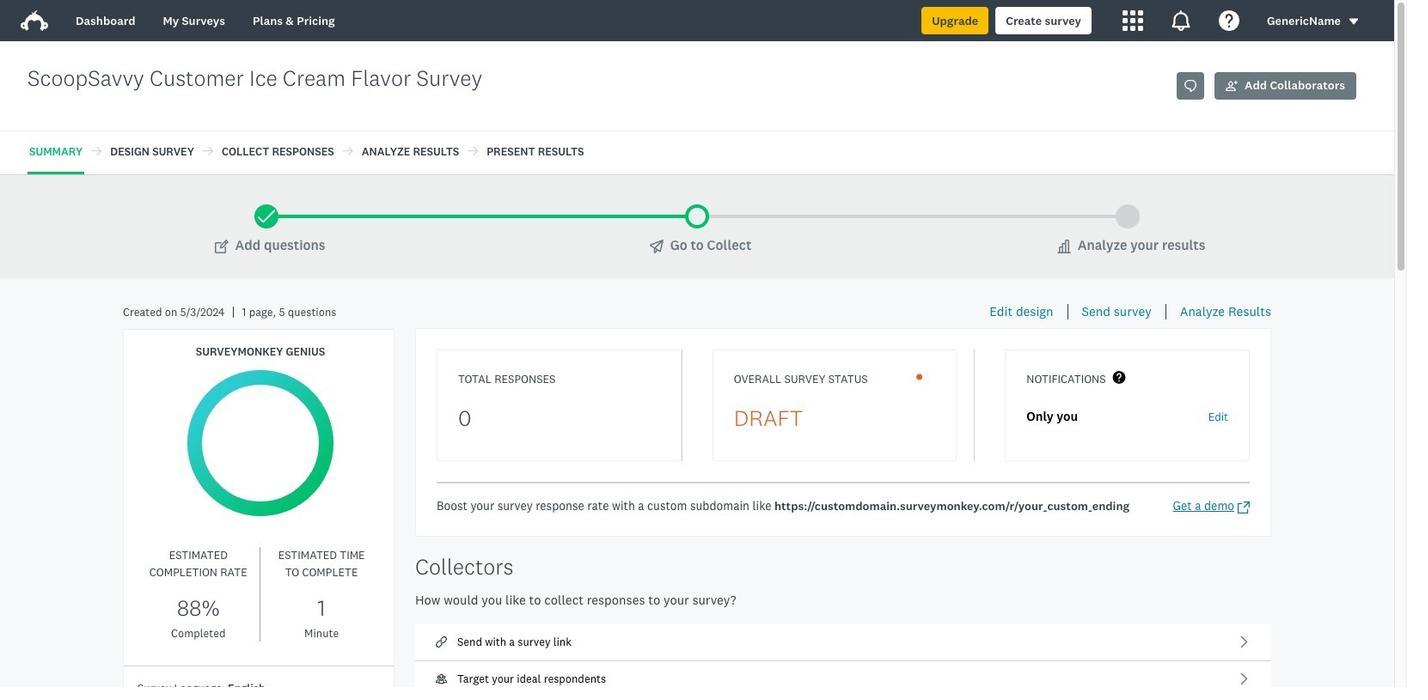 Task type: describe. For each thing, give the bounding box(es) containing it.
chartbarvert image
[[1057, 240, 1071, 254]]

chevronright image for link image
[[1238, 636, 1251, 649]]

new tab image
[[1238, 502, 1250, 514]]

pencilbox image
[[214, 240, 228, 254]]



Task type: vqa. For each thing, say whether or not it's contained in the screenshot.
PencilBox image at the left top of the page
yes



Task type: locate. For each thing, give the bounding box(es) containing it.
1 brand logo image from the top
[[21, 7, 48, 34]]

notification center icon image
[[1171, 10, 1191, 31]]

dropdown arrow icon image
[[1348, 16, 1360, 28], [1349, 19, 1358, 25]]

chevronright image
[[1238, 636, 1251, 649], [1238, 673, 1251, 686]]

this link opens in a new tab image
[[1185, 80, 1197, 92]]

brand logo image
[[21, 7, 48, 34], [21, 10, 48, 31]]

1 chevronright image from the top
[[1238, 636, 1251, 649]]

check image
[[258, 203, 275, 230]]

chevronright image for the usersgroup icon
[[1238, 673, 1251, 686]]

products icon image
[[1123, 10, 1143, 31], [1123, 10, 1143, 31]]

2 brand logo image from the top
[[21, 10, 48, 31]]

link image
[[436, 637, 447, 648]]

airplane image
[[650, 240, 663, 254]]

usersgroup image
[[436, 674, 447, 685]]

1 vertical spatial chevronright image
[[1238, 673, 1251, 686]]

help icon image
[[1219, 10, 1239, 31]]

new tab image
[[1238, 502, 1250, 514]]

0 vertical spatial chevronright image
[[1238, 636, 1251, 649]]

2 chevronright image from the top
[[1238, 673, 1251, 686]]



